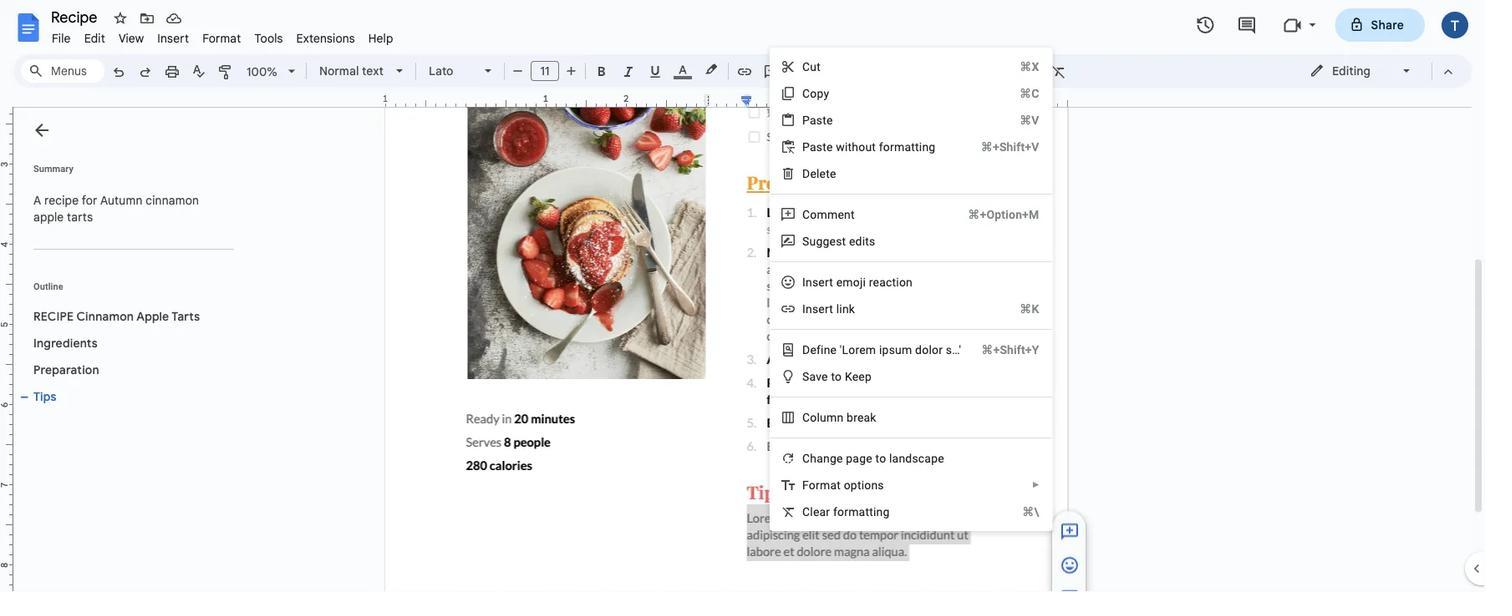 Task type: vqa. For each thing, say whether or not it's contained in the screenshot.
"Copy"
yes



Task type: describe. For each thing, give the bounding box(es) containing it.
document outline element
[[13, 108, 241, 593]]

file menu item
[[45, 28, 77, 48]]

preparation
[[33, 363, 99, 377]]

⌘+shift+y
[[982, 343, 1040, 357]]

clear
[[802, 505, 830, 519]]

⌘k element
[[1000, 301, 1040, 318]]

tarts
[[67, 210, 93, 224]]

normal
[[319, 64, 359, 78]]

⌘k
[[1020, 302, 1040, 316]]

cinnamon
[[146, 193, 199, 208]]

for
[[82, 193, 97, 208]]

extensions
[[296, 31, 355, 46]]

view
[[119, 31, 144, 46]]

1 vertical spatial formatting
[[833, 505, 890, 519]]

format for format options
[[802, 479, 841, 492]]

summary
[[33, 163, 73, 174]]

Font size text field
[[532, 61, 558, 81]]

landscape
[[889, 452, 944, 466]]

normal text
[[319, 64, 384, 78]]

tips
[[33, 390, 56, 404]]

tools
[[254, 31, 283, 46]]

dolor
[[915, 343, 943, 357]]

save to keep
[[802, 370, 872, 384]]

⌘x element
[[1000, 59, 1040, 75]]

⌘+option+m element
[[948, 206, 1040, 223]]

s…'
[[946, 343, 961, 357]]

menu bar banner
[[0, 0, 1485, 593]]

paste for paste
[[802, 113, 833, 127]]

clear formatting
[[802, 505, 890, 519]]

format options
[[802, 479, 884, 492]]

⌘v
[[1020, 113, 1040, 127]]

edit
[[84, 31, 105, 46]]

extensions menu item
[[290, 28, 362, 48]]

share button
[[1335, 8, 1425, 42]]

mode and view toolbar
[[1297, 54, 1462, 88]]

insert link
[[802, 302, 855, 316]]

insert for insert emoji reaction
[[802, 275, 833, 289]]

⌘c
[[1020, 87, 1040, 100]]

summary element
[[25, 184, 234, 234]]

insert menu item
[[151, 28, 196, 48]]

insert emoji reaction
[[802, 275, 913, 289]]

0 horizontal spatial to
[[831, 370, 842, 384]]

1
[[383, 93, 388, 104]]

⌘\
[[1023, 505, 1040, 519]]

without
[[836, 140, 876, 154]]

cinnamon
[[77, 309, 134, 324]]

styles list. normal text selected. option
[[319, 59, 386, 83]]

apple
[[33, 210, 64, 224]]

⌘+shift+v
[[981, 140, 1040, 154]]

Zoom field
[[240, 59, 303, 85]]

copy
[[802, 87, 829, 100]]

paste without formatting
[[802, 140, 936, 154]]

0 vertical spatial formatting
[[879, 140, 936, 154]]

column break
[[802, 411, 877, 425]]

break
[[847, 411, 877, 425]]

tarts
[[172, 309, 200, 324]]

⌘+shift+y element
[[961, 342, 1040, 359]]

link
[[836, 302, 855, 316]]

Menus field
[[21, 59, 104, 83]]

left margin image
[[386, 94, 471, 107]]

Zoom text field
[[242, 60, 283, 84]]

define
[[802, 343, 837, 357]]

'lorem
[[840, 343, 876, 357]]

ingredients
[[33, 336, 98, 351]]

insert for insert link
[[802, 302, 833, 316]]

column
[[802, 411, 844, 425]]

format for format
[[202, 31, 241, 46]]

define 'lorem ipsum dolor s…'
[[802, 343, 961, 357]]

summary heading
[[33, 162, 73, 176]]



Task type: locate. For each thing, give the bounding box(es) containing it.
⌘backslash element
[[1003, 504, 1040, 521]]

edit menu item
[[77, 28, 112, 48]]

format down change at the bottom right
[[802, 479, 841, 492]]

►
[[1032, 481, 1040, 490]]

editing button
[[1298, 59, 1424, 84]]

menu containing cut
[[770, 48, 1053, 532]]

text
[[362, 64, 384, 78]]

to right save at the right of the page
[[831, 370, 842, 384]]

change page to landscape
[[802, 452, 944, 466]]

insert inside menu item
[[157, 31, 189, 46]]

Star checkbox
[[109, 7, 132, 30]]

menu bar
[[45, 22, 400, 49]]

1 vertical spatial insert
[[802, 275, 833, 289]]

change
[[802, 452, 843, 466]]

formatting right without
[[879, 140, 936, 154]]

recipe
[[33, 309, 74, 324]]

to right page at right bottom
[[876, 452, 886, 466]]

1 horizontal spatial to
[[876, 452, 886, 466]]

insert left link
[[802, 302, 833, 316]]

reaction
[[869, 275, 913, 289]]

1 size image from the top
[[1060, 556, 1080, 576]]

a recipe for autumn cinnamon apple tarts
[[33, 193, 202, 224]]

menu bar inside menu bar banner
[[45, 22, 400, 49]]

0 vertical spatial to
[[831, 370, 842, 384]]

format menu item
[[196, 28, 248, 48]]

recipe
[[44, 193, 79, 208]]

main toolbar
[[104, 0, 1072, 346]]

1 vertical spatial size image
[[1060, 589, 1080, 593]]

insert
[[157, 31, 189, 46], [802, 275, 833, 289], [802, 302, 833, 316]]

0 vertical spatial insert
[[157, 31, 189, 46]]

share
[[1371, 18, 1404, 32]]

format inside menu item
[[202, 31, 241, 46]]

1 vertical spatial to
[[876, 452, 886, 466]]

1 paste from the top
[[802, 113, 833, 127]]

recipe cinnamon apple tarts
[[33, 309, 200, 324]]

highlight color image
[[702, 59, 721, 79]]

apple
[[136, 309, 169, 324]]

0 vertical spatial size image
[[1060, 556, 1080, 576]]

cut
[[802, 60, 821, 74]]

save
[[802, 370, 828, 384]]

1 horizontal spatial format
[[802, 479, 841, 492]]

lato
[[429, 64, 453, 78]]

delete
[[802, 167, 836, 181]]

insert right view menu item
[[157, 31, 189, 46]]

0 horizontal spatial format
[[202, 31, 241, 46]]

outline heading
[[13, 280, 241, 303]]

ipsum
[[879, 343, 912, 357]]

paste up delete
[[802, 140, 833, 154]]

formatting down "options" at the bottom right of page
[[833, 505, 890, 519]]

page
[[846, 452, 873, 466]]

keep
[[845, 370, 872, 384]]

1 vertical spatial format
[[802, 479, 841, 492]]

edits
[[849, 234, 876, 248]]

font list. lato selected. option
[[429, 59, 475, 83]]

⌘+option+m
[[968, 208, 1040, 222]]

size image
[[1060, 522, 1080, 542]]

size image
[[1060, 556, 1080, 576], [1060, 589, 1080, 593]]

formatting
[[879, 140, 936, 154], [833, 505, 890, 519]]

0 vertical spatial format
[[202, 31, 241, 46]]

help
[[368, 31, 393, 46]]

application
[[0, 0, 1485, 593]]

autumn
[[100, 193, 143, 208]]

comment
[[802, 208, 855, 222]]

menu bar containing file
[[45, 22, 400, 49]]

outline
[[33, 281, 63, 292]]

suggest
[[802, 234, 846, 248]]

paste for paste without formatting
[[802, 140, 833, 154]]

view menu item
[[112, 28, 151, 48]]

application containing share
[[0, 0, 1485, 593]]

insert up insert link
[[802, 275, 833, 289]]

⌘c element
[[1000, 85, 1040, 102]]

tools menu item
[[248, 28, 290, 48]]

paste
[[802, 113, 833, 127], [802, 140, 833, 154]]

2 vertical spatial insert
[[802, 302, 833, 316]]

Font size field
[[531, 61, 566, 82]]

menu
[[770, 48, 1053, 532]]

file
[[52, 31, 71, 46]]

paste down copy
[[802, 113, 833, 127]]

text color image
[[674, 59, 692, 79]]

Rename text field
[[45, 7, 107, 27]]

0 vertical spatial paste
[[802, 113, 833, 127]]

2 size image from the top
[[1060, 589, 1080, 593]]

insert for insert
[[157, 31, 189, 46]]

menu inside application
[[770, 48, 1053, 532]]

⌘+shift+v element
[[961, 139, 1040, 155]]

⌘v element
[[1000, 112, 1040, 129]]

right margin image
[[983, 94, 1067, 107]]

to
[[831, 370, 842, 384], [876, 452, 886, 466]]

2 paste from the top
[[802, 140, 833, 154]]

format
[[202, 31, 241, 46], [802, 479, 841, 492]]

emoji
[[836, 275, 866, 289]]

editing
[[1332, 64, 1371, 78]]

format left tools
[[202, 31, 241, 46]]

1 vertical spatial paste
[[802, 140, 833, 154]]

suggest edits
[[802, 234, 876, 248]]

a
[[33, 193, 41, 208]]

help menu item
[[362, 28, 400, 48]]

options
[[844, 479, 884, 492]]

⌘x
[[1020, 60, 1040, 74]]



